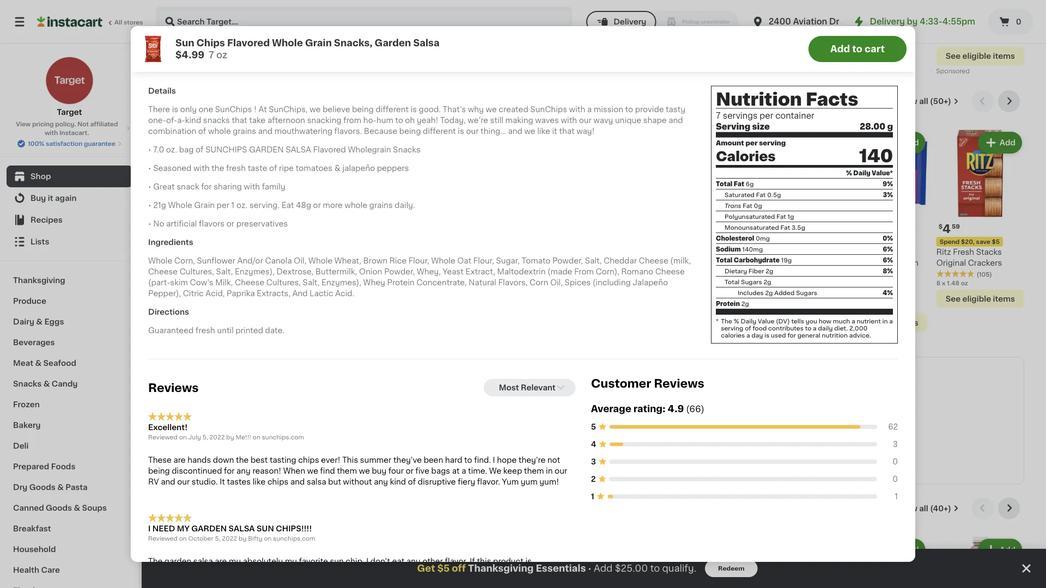 Task type: locate. For each thing, give the bounding box(es) containing it.
lists
[[31, 238, 49, 246]]

mountain
[[604, 396, 641, 404]]

view
[[899, 97, 918, 105], [16, 121, 31, 127], [398, 455, 413, 461], [899, 505, 918, 513]]

1 entenmann's from the left
[[454, 238, 503, 245]]

0 vertical spatial x
[[556, 13, 559, 19]]

0 horizontal spatial delivery
[[614, 18, 647, 26]]

1 vertical spatial other
[[292, 569, 312, 577]]

many in stock for 4
[[174, 291, 217, 297]]

monounsaturated
[[725, 225, 779, 231]]

goods for dry
[[29, 484, 55, 492]]

sponsored badge image
[[937, 68, 970, 75], [454, 278, 487, 285], [840, 335, 873, 342]]

view left (50+)
[[899, 97, 918, 105]]

5,
[[203, 434, 208, 440], [215, 536, 221, 542]]

(66)
[[204, 272, 216, 278], [687, 405, 705, 414]]

entenmann's up entenmann's
[[454, 238, 503, 245]]

snacks, inside sun chips flavored whole grain snacks, garden salsa $4.99 7 oz
[[334, 38, 373, 48]]

bring the cantina home image
[[149, 0, 373, 35]]

the for the garden salsa are my absolutely my favorite sun chip.  i don't eat any other flavor.  if this product is discontinued i will not purchase any other flavor.  i eat these chips every day!!  i have only one bag left and i have gone to all stores in and around my area looking for them for weeks.
[[148, 558, 163, 566]]

view inside popup button
[[899, 97, 918, 105]]

hope
[[497, 457, 517, 464]]

(including
[[593, 279, 631, 287]]

october
[[188, 536, 213, 542]]

1 horizontal spatial sunchips
[[531, 106, 568, 113]]

pricing
[[32, 121, 54, 127]]

jalapeño
[[633, 279, 668, 287]]

product group
[[454, 0, 542, 20], [550, 0, 638, 53], [744, 0, 832, 65], [937, 0, 1025, 77], [164, 130, 251, 301], [260, 130, 348, 332], [357, 130, 445, 291], [454, 130, 542, 287], [550, 130, 638, 301], [647, 130, 735, 301], [744, 130, 832, 267], [840, 130, 928, 344], [937, 130, 1025, 308], [164, 537, 251, 589], [260, 537, 348, 589], [357, 537, 445, 589], [454, 537, 542, 589], [550, 537, 638, 589], [647, 537, 735, 589], [744, 537, 832, 589], [840, 537, 928, 589], [937, 537, 1025, 589]]

serving up calories
[[721, 326, 744, 332]]

1 vertical spatial thanksgiving
[[468, 565, 534, 574]]

add inside button
[[831, 44, 851, 54]]

None search field
[[156, 7, 573, 37]]

daily left value*
[[854, 170, 871, 176]]

1 horizontal spatial pods
[[737, 418, 756, 425]]

view for view all
[[398, 455, 413, 461]]

corn up extracts, on the left of page
[[260, 281, 279, 289]]

taste
[[248, 165, 267, 172]]

1 horizontal spatial 5
[[591, 424, 596, 431]]

one inside there is only one sunchips ! at sunchips,  we believe being different is good. that's why we created sunchips with a mission to provide tasty one-of-a-kind snacks that take afternoon snacking from ho-hum to oh yeah! today, we're still making waves with our wavy unique shape and combination of whole grains and mouthwatering flavors. because being different is our thing... and we like it that way!
[[199, 106, 213, 113]]

foods
[[51, 463, 75, 471]]

to
[[853, 44, 863, 54], [626, 106, 634, 113], [395, 117, 403, 124], [806, 326, 812, 332], [464, 457, 472, 464], [651, 565, 660, 574], [190, 580, 198, 588]]

% inside * the % daily value (dv) tells you how much a nutrient in a serving of food contributes to a daily diet. 2,000 calories a day is used for general nutrition advice.
[[734, 318, 740, 324]]

0 horizontal spatial stock
[[200, 291, 217, 297]]

are up not
[[215, 558, 227, 566]]

blueberry
[[475, 260, 513, 267]]

2 $ from the left
[[746, 224, 750, 230]]

i right the day!!
[[455, 569, 457, 577]]

all inside popup button
[[920, 505, 929, 513]]

salsa down mouthwatering
[[286, 146, 311, 154]]

without
[[343, 478, 372, 486]]

protein
[[387, 279, 415, 287], [716, 301, 740, 307]]

1 horizontal spatial protein
[[716, 301, 740, 307]]

oreo
[[840, 249, 859, 256]]

0 vertical spatial bites
[[357, 249, 376, 256]]

i inside the i need my garden salsa sun chips!!!! reviewed on october 5, 2022 by bifty on sunchips.com
[[148, 525, 151, 533]]

serving down size
[[759, 140, 786, 146]]

the inside these are hands down the best tasting chips ever! this summer they've been hard to find. i hope they're not being discontinued for any reason! when we find them we buy four or five bags at a time. we keep them in our rv and our studio. it tastes like chips and salsa but without any kind of disruptive fiery flavor. yum yum yum!
[[236, 457, 249, 464]]

sponsored badge image up (50+)
[[937, 68, 970, 75]]

entenmann's for chocolate
[[357, 238, 406, 245]]

0 horizontal spatial %
[[734, 318, 740, 324]]

grains
[[233, 128, 256, 135], [370, 202, 393, 209]]

yum!
[[540, 478, 559, 486]]

policy.
[[55, 121, 76, 127]]

them down they're
[[524, 467, 544, 475]]

corn inside angie's boomchickapop sweet & salty kettle corn popcorn
[[260, 281, 279, 289]]

we're
[[468, 117, 488, 124]]

per up size
[[760, 112, 774, 120]]

1 horizontal spatial being
[[352, 106, 374, 113]]

fresh
[[226, 165, 246, 172], [196, 327, 215, 335]]

kind inside these are hands down the best tasting chips ever! this summer they've been hard to find. i hope they're not being discontinued for any reason! when we find them we buy four or five bags at a time. we keep them in our rv and our studio. it tastes like chips and salsa but without any kind of disruptive fiery flavor. yum yum yum!
[[390, 478, 406, 486]]

• great snack for sharing with family
[[148, 183, 286, 191]]

garden inside sun chips flavored whole grain snacks, garden salsa $4.99 7 oz
[[375, 38, 411, 48]]

% left value*
[[847, 170, 853, 176]]

to inside * the % daily value (dv) tells you how much a nutrient in a serving of food contributes to a daily diet. 2,000 calories a day is used for general nutrition advice.
[[806, 326, 812, 332]]

total for saturated fat 0.5g
[[716, 181, 733, 187]]

on
[[179, 434, 187, 440], [253, 434, 261, 440], [179, 536, 187, 542], [264, 536, 272, 542]]

goods inside dry goods & pasta link
[[29, 484, 55, 492]]

(96)
[[591, 272, 603, 278]]

1 6% from the top
[[883, 246, 894, 252]]

most
[[499, 384, 519, 392]]

items
[[607, 28, 629, 36], [800, 52, 822, 60], [994, 52, 1016, 60], [994, 295, 1016, 303], [317, 319, 339, 327], [897, 319, 919, 327]]

of inside these are hands down the best tasting chips ever! this summer they've been hard to find. i hope they're not being discontinued for any reason! when we find them we buy four or five bags at a time. we keep them in our rv and our studio. it tastes like chips and salsa but without any kind of disruptive fiery flavor. yum yum yum!
[[408, 478, 416, 486]]

per up calories
[[746, 140, 758, 146]]

99 inside $ 4 99
[[179, 224, 187, 230]]

fresh left until
[[196, 327, 215, 335]]

1 vertical spatial bag
[[514, 569, 528, 577]]

flavor. down we
[[477, 478, 500, 486]]

$5
[[896, 239, 904, 245], [992, 239, 1000, 245], [438, 565, 450, 574]]

1 horizontal spatial 24 ct
[[737, 439, 753, 445]]

save up stuf
[[880, 239, 894, 245]]

fat
[[734, 181, 745, 187], [757, 192, 766, 198], [743, 203, 753, 209], [777, 214, 787, 220], [781, 225, 791, 231]]

1 $ from the left
[[166, 224, 170, 230]]

2 vertical spatial 2
[[591, 476, 596, 484]]

$ 3 99
[[262, 223, 283, 235]]

• inside get $5 off thanksgiving essentials • add $25.00 to qualify.
[[588, 565, 592, 573]]

entenmann's inside entenmann's entenmann's little bites blueberry muffins
[[454, 238, 503, 245]]

& left candy
[[43, 381, 50, 388]]

snacks, inside sun chips flavored whole grain snacks, garden salsa
[[212, 249, 242, 256]]

all for snacks
[[920, 97, 929, 105]]

1 reviewed from the top
[[148, 434, 178, 440]]

2 horizontal spatial snacks
[[393, 146, 421, 154]]

salsa up cow's
[[194, 260, 214, 267]]

any up tastes
[[237, 467, 251, 475]]

i left need
[[148, 525, 151, 533]]

1 horizontal spatial x
[[942, 280, 946, 286]]

only inside the garden salsa are my absolutely my favorite sun chip.  i don't eat any other flavor.  if this product is discontinued i will not purchase any other flavor.  i eat these chips every day!!  i have only one bag left and i have gone to all stores in and around my area looking for them for weeks.
[[479, 569, 495, 577]]

cup inside green mountain coffee roasters cinnamon sugar cookie k-cup pods
[[617, 429, 632, 436]]

item carousel region
[[164, 90, 1025, 349], [164, 498, 1025, 589]]

servings
[[723, 112, 758, 120]]

cookie
[[579, 429, 606, 436]]

no
[[153, 220, 164, 228]]

bag left left
[[514, 569, 528, 577]]

all for fruit juice
[[920, 505, 929, 513]]

corn
[[530, 279, 549, 287], [260, 281, 279, 289]]

sugars right added
[[797, 290, 818, 296]]

stores
[[124, 19, 143, 25], [210, 580, 234, 588]]

2 vertical spatial all
[[200, 580, 208, 588]]

0 horizontal spatial 2
[[591, 476, 596, 484]]

7 inside sun chips flavored whole grain snacks, garden salsa $4.99 7 oz
[[209, 50, 214, 60]]

0 vertical spatial one
[[199, 106, 213, 113]]

other up the day!!
[[423, 558, 443, 566]]

1 horizontal spatial k-
[[779, 407, 787, 415]]

%
[[847, 170, 853, 176], [734, 318, 740, 324]]

0 horizontal spatial being
[[148, 467, 170, 475]]

whole inside 'sun chips flavored whole grain snacks, harvest cheddar'
[[647, 249, 671, 256]]

0 vertical spatial other
[[423, 558, 443, 566]]

powder, up (made
[[553, 257, 583, 265]]

the left donut
[[737, 396, 751, 404]]

chips for sun chips flavored whole grain snacks, harvest cheddar
[[663, 238, 686, 245]]

2 item carousel region from the top
[[164, 498, 1025, 589]]

reviews up 4.9
[[654, 378, 705, 390]]

flavor. inside these are hands down the best tasting chips ever! this summer they've been hard to find. i hope they're not being discontinued for any reason! when we find them we buy four or five bags at a time. we keep them in our rv and our studio. it tastes like chips and salsa but without any kind of disruptive fiery flavor. yum yum yum!
[[477, 478, 500, 486]]

0 vertical spatial chocolate
[[378, 249, 418, 256]]

we up snacking
[[310, 106, 321, 113]]

k- left (1.1k)
[[608, 429, 617, 436]]

grains down take
[[233, 128, 256, 135]]

delivery inside button
[[614, 18, 647, 26]]

like inside there is only one sunchips ! at sunchips,  we believe being different is good. that's why we created sunchips with a mission to provide tasty one-of-a-kind snacks that take afternoon snacking from ho-hum to oh yeah! today, we're still making waves with our wavy unique shape and combination of whole grains and mouthwatering flavors. because being different is our thing... and we like it that way!
[[538, 128, 551, 135]]

0 vertical spatial daily
[[854, 170, 871, 176]]

0 horizontal spatial garden
[[164, 260, 192, 267]]

snacks for snacks
[[164, 96, 208, 107]]

2 $20, from the left
[[962, 239, 975, 245]]

muffins inside entenmann's little bites chocolate chip muffins 8.25 oz
[[357, 260, 386, 267]]

cheddar down straws on the right top of page
[[604, 257, 637, 265]]

$4.99 element
[[647, 222, 735, 236]]

many inside product group
[[851, 302, 868, 308]]

to inside these are hands down the best tasting chips ever! this summer they've been hard to find. i hope they're not being discontinued for any reason! when we find them we buy four or five bags at a time. we keep them in our rv and our studio. it tastes like chips and salsa but without any kind of disruptive fiery flavor. yum yum yum!
[[464, 457, 472, 464]]

0 horizontal spatial salsa
[[229, 525, 255, 533]]

muffins inside entenmann's entenmann's little bites blueberry muffins
[[454, 270, 483, 278]]

0 horizontal spatial enzymes),
[[235, 268, 275, 276]]

to inside treatment tracker modal dialog
[[651, 565, 660, 574]]

bag
[[179, 146, 194, 154], [514, 569, 528, 577]]

fat for saturated
[[757, 192, 766, 198]]

little up 140mg
[[744, 238, 763, 245]]

calories
[[721, 333, 745, 339]]

chips for sun chips flavored whole grain snacks, garden salsa $4.99 7 oz
[[197, 38, 225, 48]]

jalapeño
[[343, 165, 375, 172]]

down
[[213, 457, 234, 464]]

2 horizontal spatial per
[[760, 112, 774, 120]]

0 vertical spatial shop
[[31, 173, 51, 180]]

thanksgiving
[[13, 277, 65, 285], [468, 565, 534, 574]]

little debbie cosmic ® brownies 6 ct
[[744, 238, 828, 265]]

my up not
[[229, 558, 241, 566]]

1 vertical spatial fresh
[[196, 327, 215, 335]]

1 save from the left
[[880, 239, 894, 245]]

chips inside the garden salsa are my absolutely my favorite sun chip.  i don't eat any other flavor.  if this product is discontinued i will not purchase any other flavor.  i eat these chips every day!!  i have only one bag left and i have gone to all stores in and around my area looking for them for weeks.
[[381, 569, 402, 577]]

0 vertical spatial snacks
[[164, 96, 208, 107]]

protein inside whole corn, sunflower and/or canola oil, whole wheat, brown rice flour, whole oat flour, sugar, tomato powder, salt, cheddar cheese (milk, cheese cultures, salt, enzymes), dextrose, buttermilk, onion powder, whey, yeast extract, maltodextrin (made from corn), romano cheese (part-skim cow's milk, cheese cultures, salt, enzymes), whey protein concentrate, natural flavors, corn oil, spices (including jalapeño pepper), citric acid, paprika extracts, and lactic acid.
[[387, 279, 415, 287]]

original up the 'dark'
[[753, 396, 783, 404]]

0 horizontal spatial corn
[[260, 281, 279, 289]]

ct down "oat"
[[459, 270, 465, 276]]

2 entenmann's from the left
[[357, 238, 406, 245]]

2 vertical spatial by
[[239, 536, 247, 542]]

many for spend $20, save $5
[[851, 302, 868, 308]]

fat left 0g
[[743, 203, 753, 209]]

or down they've on the left of the page
[[406, 467, 414, 475]]

0 horizontal spatial muffins
[[357, 260, 386, 267]]

24 ct down cookie
[[579, 439, 595, 445]]

1 horizontal spatial original
[[937, 260, 967, 267]]

cup down donut
[[787, 407, 803, 415]]

1 flour, from the left
[[409, 257, 429, 265]]

0 horizontal spatial (215)
[[301, 282, 315, 288]]

snacks inside the "snacks & candy" link
[[13, 381, 42, 388]]

0 vertical spatial whole
[[208, 128, 231, 135]]

2 vertical spatial 0
[[893, 476, 898, 484]]

of inside * the % daily value (dv) tells you how much a nutrient in a serving of food contributes to a daily diet. 2,000 calories a day is used for general nutrition advice.
[[745, 326, 752, 332]]

reviewed inside excellent! reviewed on july 5, 2022 by me!!! on sunchips.com
[[148, 434, 178, 440]]

the inside the original donut shop dark k-cup pods
[[737, 396, 751, 404]]

why
[[468, 106, 484, 113]]

to inside button
[[853, 44, 863, 54]]

pods inside the original donut shop dark k-cup pods
[[737, 418, 756, 425]]

garden down 8 oz button
[[375, 38, 411, 48]]

when
[[283, 467, 305, 475]]

0 vertical spatial thanksgiving
[[13, 277, 65, 285]]

flavored for sun chips flavored whole grain snacks, garden salsa
[[204, 238, 237, 245]]

product group containing sensible portions garden veggie straws sea salt
[[550, 130, 638, 301]]

original down ritz at the right top
[[937, 260, 967, 267]]

1 horizontal spatial the
[[721, 318, 733, 324]]

1 horizontal spatial snacks
[[164, 96, 208, 107]]

0 vertical spatial many in stock
[[368, 281, 411, 287]]

fiery
[[458, 478, 475, 486]]

cheese down the harvest
[[656, 268, 685, 276]]

garden down sensible
[[550, 249, 579, 256]]

all inside popup button
[[920, 97, 929, 105]]

1 horizontal spatial by
[[239, 536, 247, 542]]

flavor. left "if"
[[445, 558, 468, 566]]

whole corn, sunflower and/or canola oil, whole wheat, brown rice flour, whole oat flour, sugar, tomato powder, salt, cheddar cheese (milk, cheese cultures, salt, enzymes), dextrose, buttermilk, onion powder, whey, yeast extract, maltodextrin (made from corn), romano cheese (part-skim cow's milk, cheese cultures, salt, enzymes), whey protein concentrate, natural flavors, corn oil, spices (including jalapeño pepper), citric acid, paprika extracts, and lactic acid.
[[148, 257, 691, 298]]

sun inside sun chips flavored whole grain snacks, garden salsa $4.99 7 oz
[[176, 38, 194, 48]]

99
[[179, 224, 187, 230], [758, 224, 767, 230], [275, 224, 283, 230], [598, 382, 606, 388]]

angie's boomchickapop sweet & salty kettle corn popcorn
[[260, 249, 339, 289]]

in inside the garden salsa are my absolutely my favorite sun chip.  i don't eat any other flavor.  if this product is discontinued i will not purchase any other flavor.  i eat these chips every day!!  i have only one bag left and i have gone to all stores in and around my area looking for them for weeks.
[[236, 580, 243, 588]]

that left way!
[[559, 128, 575, 135]]

1 vertical spatial 3
[[893, 441, 898, 449]]

salsa inside sun chips flavored whole grain snacks, garden salsa $4.99 7 oz
[[413, 38, 440, 48]]

from
[[344, 117, 362, 124]]

$ for sun chips flavored whole grain snacks, garden salsa
[[166, 224, 170, 230]]

care
[[41, 567, 60, 575]]

view all (50+) button
[[895, 90, 964, 112]]

1 horizontal spatial salsa
[[286, 146, 311, 154]]

1 vertical spatial total
[[716, 257, 733, 263]]

fat up 0g
[[757, 192, 766, 198]]

product group containing entenmann's entenmann's little bites blueberry muffins
[[454, 130, 542, 287]]

sun down $ 4 99
[[164, 238, 178, 245]]

•
[[148, 146, 151, 154], [148, 165, 151, 172], [148, 183, 151, 191], [148, 202, 151, 209], [148, 220, 151, 228], [588, 565, 592, 573]]

$ left 59
[[939, 224, 943, 230]]

prepared foods link
[[7, 457, 132, 478]]

i down sun
[[339, 569, 341, 577]]

2 vertical spatial garden
[[164, 260, 192, 267]]

cultures, up cow's
[[180, 268, 214, 276]]

grain inside sun chips flavored whole grain snacks, garden salsa $4.99 7 oz
[[305, 38, 332, 48]]

1 vertical spatial cup
[[617, 429, 632, 436]]

4 $ from the left
[[939, 224, 943, 230]]

1 vertical spatial 6
[[744, 259, 748, 265]]

milk,
[[215, 279, 233, 287]]

all
[[114, 19, 122, 25], [414, 455, 422, 461]]

0 vertical spatial salt,
[[585, 257, 602, 265]]

salsa for sun chips flavored whole grain snacks, garden salsa $4.99 7 oz
[[413, 38, 440, 48]]

garden up skim
[[164, 260, 192, 267]]

3 $ from the left
[[262, 224, 266, 230]]

snacks & candy link
[[7, 374, 132, 395]]

& up popcorn
[[286, 270, 292, 278]]

health care
[[13, 567, 60, 575]]

1 vertical spatial %
[[734, 318, 740, 324]]

product group containing 6
[[840, 130, 928, 344]]

oz. left serving.
[[237, 202, 248, 209]]

flavored inside 'sun chips flavored whole grain snacks, harvest cheddar'
[[688, 238, 721, 245]]

little inside entenmann's entenmann's little bites blueberry muffins
[[505, 249, 525, 256]]

muffins for chocolate
[[357, 260, 386, 267]]

2 sunchips from the left
[[531, 106, 568, 113]]

unique
[[615, 117, 642, 124]]

2 reviewed from the top
[[148, 536, 178, 542]]

by inside excellent! reviewed on july 5, 2022 by me!!! on sunchips.com
[[226, 434, 234, 440]]

shop inside the original donut shop dark k-cup pods
[[737, 407, 757, 415]]

thanksgiving up produce
[[13, 277, 65, 285]]

maltodextrin
[[497, 268, 546, 276]]

is inside * the % daily value (dv) tells you how much a nutrient in a serving of food contributes to a daily diet. 2,000 calories a day is used for general nutrition advice.
[[765, 333, 770, 339]]

grain for sun chips flavored whole grain snacks, harvest cheddar
[[673, 249, 694, 256]]

a
[[588, 106, 592, 113], [852, 318, 856, 324], [890, 318, 893, 324], [813, 326, 817, 332], [747, 333, 751, 339], [462, 467, 466, 475]]

chips inside sun chips flavored whole grain snacks, garden salsa
[[180, 238, 202, 245]]

1 horizontal spatial taste the season in every sip image
[[398, 380, 418, 400]]

0 horizontal spatial 5
[[454, 270, 458, 276]]

snack
[[177, 183, 199, 191]]

gluten-free vegan
[[261, 211, 322, 217]]

0 horizontal spatial serving
[[721, 326, 744, 332]]

average rating: 4.9 (66)
[[591, 405, 705, 414]]

0 vertical spatial 1.48
[[561, 13, 573, 19]]

stock down cow's
[[200, 291, 217, 297]]

48g
[[296, 202, 311, 209]]

8
[[357, 3, 361, 9], [550, 13, 554, 19], [937, 280, 941, 286]]

6% for total carbohydrate 19g
[[883, 257, 894, 263]]

1 vertical spatial snacks
[[393, 146, 421, 154]]

fresh up sharing
[[226, 165, 246, 172]]

in inside these are hands down the best tasting chips ever! this summer they've been hard to find. i hope they're not being discontinued for any reason! when we find them we buy four or five bags at a time. we keep them in our rv and our studio. it tastes like chips and salsa but without any kind of disruptive fiery flavor. yum yum yum!
[[546, 467, 553, 475]]

is up oh
[[411, 106, 417, 113]]

whole
[[272, 38, 303, 48], [168, 202, 192, 209], [164, 249, 188, 256], [647, 249, 671, 256], [148, 257, 172, 265], [309, 257, 333, 265], [431, 257, 456, 265]]

(66) right 4.9
[[687, 405, 705, 414]]

of left food
[[745, 326, 752, 332]]

we up still
[[486, 106, 497, 113]]

(50+)
[[931, 97, 952, 105]]

target link
[[46, 57, 93, 118]]

salsa down find
[[307, 478, 326, 486]]

• left 7.0
[[148, 146, 151, 154]]

instacart.
[[59, 130, 89, 136]]

reviewed inside the i need my garden salsa sun chips!!!! reviewed on october 5, 2022 by bifty on sunchips.com
[[148, 536, 178, 542]]

2 6% from the top
[[883, 257, 894, 263]]

like down reason!
[[253, 478, 266, 486]]

garden
[[249, 146, 284, 154], [191, 525, 227, 533]]

1 horizontal spatial kind
[[390, 478, 406, 486]]

1 horizontal spatial $5
[[896, 239, 904, 245]]

1 item carousel region from the top
[[164, 90, 1025, 349]]

0 horizontal spatial powder,
[[384, 268, 415, 276]]

1 horizontal spatial chocolate
[[840, 260, 880, 267]]

recipes link
[[7, 209, 132, 231]]

for inside * the % daily value (dv) tells you how much a nutrient in a serving of food contributes to a daily diet. 2,000 calories a day is used for general nutrition advice.
[[788, 333, 797, 339]]

grains inside there is only one sunchips ! at sunchips,  we believe being different is good. that's why we created sunchips with a mission to provide tasty one-of-a-kind snacks that take afternoon snacking from ho-hum to oh yeah! today, we're still making waves with our wavy unique shape and combination of whole grains and mouthwatering flavors. because being different is our thing... and we like it that way!
[[233, 128, 256, 135]]

1 horizontal spatial shop
[[737, 407, 757, 415]]

5 down coffee
[[591, 424, 596, 431]]

and right left
[[545, 569, 560, 577]]

0 vertical spatial item carousel region
[[164, 90, 1025, 349]]

0 horizontal spatial salsa
[[193, 558, 213, 566]]

0 horizontal spatial kind
[[185, 117, 201, 124]]

of inside there is only one sunchips ! at sunchips,  we believe being different is good. that's why we created sunchips with a mission to provide tasty one-of-a-kind snacks that take afternoon snacking from ho-hum to oh yeah! today, we're still making waves with our wavy unique shape and combination of whole grains and mouthwatering flavors. because being different is our thing... and we like it that way!
[[198, 128, 206, 135]]

taste the season in every sip image
[[164, 358, 389, 484], [398, 380, 418, 400]]

0 vertical spatial garden
[[375, 38, 411, 48]]

chips for sun chips flavored whole grain snacks, garden salsa
[[180, 238, 202, 245]]

corn inside whole corn, sunflower and/or canola oil, whole wheat, brown rice flour, whole oat flour, sugar, tomato powder, salt, cheddar cheese (milk, cheese cultures, salt, enzymes), dextrose, buttermilk, onion powder, whey, yeast extract, maltodextrin (made from corn), romano cheese (part-skim cow's milk, cheese cultures, salt, enzymes), whey protein concentrate, natural flavors, corn oil, spices (including jalapeño pepper), citric acid, paprika extracts, and lactic acid.
[[530, 279, 549, 287]]

salsa for sun chips flavored whole grain snacks, garden salsa
[[194, 260, 214, 267]]

$ down polyunsaturated
[[746, 224, 750, 230]]

chocolate up rice
[[378, 249, 418, 256]]

2022 right july
[[210, 434, 225, 440]]

6% up 8%
[[883, 257, 894, 263]]

a inside these are hands down the best tasting chips ever! this summer they've been hard to find. i hope they're not being discontinued for any reason! when we find them we buy four or five bags at a time. we keep them in our rv and our studio. it tastes like chips and salsa but without any kind of disruptive fiery flavor. yum yum yum!
[[462, 467, 466, 475]]

garden inside sensible portions garden veggie straws sea salt
[[550, 249, 579, 256]]

shop link
[[7, 166, 132, 188]]

0 vertical spatial garden
[[249, 146, 284, 154]]

by left me!!!
[[226, 434, 234, 440]]

(2.98k)
[[881, 282, 903, 288]]

little up chip at the left of page
[[408, 238, 428, 245]]

bag inside the garden salsa are my absolutely my favorite sun chip.  i don't eat any other flavor.  if this product is discontinued i will not purchase any other flavor.  i eat these chips every day!!  i have only one bag left and i have gone to all stores in and around my area looking for them for weeks.
[[514, 569, 528, 577]]

& inside meat & seafood link
[[35, 360, 42, 367]]

flavored inside sun chips flavored whole grain snacks, garden salsa $4.99 7 oz
[[227, 38, 270, 48]]

sun chips flavored whole grain snacks, harvest cheddar
[[647, 238, 725, 267]]

1 horizontal spatial many
[[368, 281, 385, 287]]

salt, down salty
[[303, 279, 320, 287]]

99 inside $ 2 99
[[758, 224, 767, 230]]

0 vertical spatial all
[[920, 97, 929, 105]]

other
[[423, 558, 443, 566], [292, 569, 312, 577]]

nutrition
[[822, 333, 848, 339]]

protein down rice
[[387, 279, 415, 287]]

is inside the garden salsa are my absolutely my favorite sun chip.  i don't eat any other flavor.  if this product is discontinued i will not purchase any other flavor.  i eat these chips every day!!  i have only one bag left and i have gone to all stores in and around my area looking for them for weeks.
[[526, 558, 532, 566]]

1 vertical spatial chocolate
[[840, 260, 880, 267]]

one down product
[[497, 569, 512, 577]]

take
[[249, 117, 266, 124]]

view left pricing
[[16, 121, 31, 127]]

stuf
[[891, 249, 907, 256]]

salt
[[567, 260, 581, 267]]

& inside dairy & eggs link
[[36, 318, 43, 326]]

product group containing 1 lb
[[454, 0, 542, 20]]

details
[[148, 87, 176, 95]]

a down you
[[813, 326, 817, 332]]

crackers
[[969, 260, 1003, 267]]

1 vertical spatial bites
[[454, 260, 473, 267]]

view for view all (50+)
[[899, 97, 918, 105]]

0 horizontal spatial 4
[[170, 223, 178, 235]]

is right day
[[765, 333, 770, 339]]

oat
[[458, 257, 472, 265]]

eat
[[392, 558, 405, 566], [343, 569, 356, 577]]

salsa
[[286, 146, 311, 154], [229, 525, 255, 533]]

1 spend from the left
[[844, 239, 864, 245]]

garden inside sun chips flavored whole grain snacks, garden salsa
[[164, 260, 192, 267]]

corn down the maltodextrin
[[530, 279, 549, 287]]

snacks, inside 'sun chips flavored whole grain snacks, harvest cheddar'
[[695, 249, 725, 256]]

per for amount
[[746, 140, 758, 146]]

1 horizontal spatial little
[[505, 249, 525, 256]]

2 horizontal spatial snacks,
[[695, 249, 725, 256]]

snacks, for sun chips flavored whole grain snacks, harvest cheddar
[[695, 249, 725, 256]]

0 horizontal spatial 1.48
[[561, 13, 573, 19]]

1 vertical spatial or
[[227, 220, 234, 228]]

muffins for bites
[[454, 270, 483, 278]]

them down these
[[365, 580, 385, 588]]

0 horizontal spatial thanksgiving
[[13, 277, 65, 285]]

buy it again link
[[7, 188, 132, 209]]

onion
[[359, 268, 382, 276]]

free
[[285, 211, 299, 217]]

dark
[[759, 407, 777, 415]]

in up yum!
[[546, 467, 553, 475]]

0 horizontal spatial other
[[292, 569, 312, 577]]

stock down 4%
[[877, 302, 894, 308]]

i
[[493, 457, 495, 464], [148, 525, 151, 533], [366, 558, 369, 566], [200, 569, 203, 577], [339, 569, 341, 577], [455, 569, 457, 577], [561, 569, 564, 577]]

chips inside sun chips flavored whole grain snacks, garden salsa $4.99 7 oz
[[197, 38, 225, 48]]

all inside the garden salsa are my absolutely my favorite sun chip.  i don't eat any other flavor.  if this product is discontinued i will not purchase any other flavor.  i eat these chips every day!!  i have only one bag left and i have gone to all stores in and around my area looking for them for weeks.
[[200, 580, 208, 588]]

0 vertical spatial salsa
[[307, 478, 326, 486]]

2g right fiber
[[766, 268, 774, 274]]

1 vertical spatial oil,
[[551, 279, 563, 287]]

1 horizontal spatial 2
[[750, 223, 757, 235]]

entenmann's inside entenmann's little bites chocolate chip muffins 8.25 oz
[[357, 238, 406, 245]]

a up "2,000"
[[852, 318, 856, 324]]

1 horizontal spatial 24
[[737, 439, 745, 445]]

entenmann's for bites
[[454, 238, 503, 245]]

1 $20, from the left
[[865, 239, 879, 245]]

1 inside button
[[454, 2, 456, 8]]

$20, up "fresh" at top right
[[962, 239, 975, 245]]

2 horizontal spatial 8
[[937, 280, 941, 286]]

1 vertical spatial 5,
[[215, 536, 221, 542]]

snacks up the a-
[[164, 96, 208, 107]]

5 for 5
[[591, 424, 596, 431]]

goods inside canned goods & soups "link"
[[46, 505, 72, 512]]

0 horizontal spatial snacks,
[[212, 249, 242, 256]]

$5 inside treatment tracker modal dialog
[[438, 565, 450, 574]]

chocolate inside entenmann's little bites chocolate chip muffins 8.25 oz
[[378, 249, 418, 256]]

muffins
[[357, 260, 386, 267], [454, 270, 483, 278]]

instacart logo image
[[37, 15, 102, 28]]

being down the these
[[148, 467, 170, 475]]

fat for total
[[734, 181, 745, 187]]

• for • seasoned with the fresh taste of ripe tomatoes & jalapeño peppers
[[148, 165, 151, 172]]

2 save from the left
[[977, 239, 991, 245]]

$ for spend $20, save $5
[[939, 224, 943, 230]]

entenmann's little bites chocolate chip muffins 8.25 oz
[[357, 238, 438, 276]]

the right *
[[721, 318, 733, 324]]

2 down polyunsaturated
[[750, 223, 757, 235]]

entenmann's up the brown
[[357, 238, 406, 245]]

many in stock down cow's
[[174, 291, 217, 297]]

6% down 0%
[[883, 246, 894, 252]]

26.7 oz, 2 total options
[[840, 291, 909, 297]]

• left seasoned
[[148, 165, 151, 172]]

100% satisfaction guarantee
[[28, 141, 116, 147]]

family
[[262, 183, 286, 191]]

1 vertical spatial per
[[746, 140, 758, 146]]



Task type: vqa. For each thing, say whether or not it's contained in the screenshot.
We
yes



Task type: describe. For each thing, give the bounding box(es) containing it.
1 horizontal spatial many in stock
[[368, 281, 411, 287]]

item carousel region containing fruit juice
[[164, 498, 1025, 589]]

0 horizontal spatial flavor.
[[314, 569, 337, 577]]

1 horizontal spatial (215)
[[784, 15, 799, 21]]

0 horizontal spatial salt,
[[216, 268, 233, 276]]

canned
[[13, 505, 44, 512]]

0 vertical spatial by
[[907, 18, 918, 26]]

fat left 1g
[[777, 214, 787, 220]]

any up around
[[276, 569, 290, 577]]

harvest
[[647, 260, 677, 267]]

buy
[[372, 467, 387, 475]]

original inside ritz fresh stacks original crackers
[[937, 260, 967, 267]]

total for dietary fiber 2g
[[716, 257, 733, 263]]

sunchips.com inside excellent! reviewed on july 5, 2022 by me!!! on sunchips.com
[[262, 434, 304, 440]]

0 vertical spatial oil,
[[294, 257, 307, 265]]

5 for 5 ct
[[454, 270, 458, 276]]

our down "not"
[[555, 467, 568, 475]]

a right nutrient
[[890, 318, 893, 324]]

sunchips.com inside the i need my garden salsa sun chips!!!! reviewed on october 5, 2022 by bifty on sunchips.com
[[273, 536, 315, 542]]

trans fat 0g polyunsaturated fat 1g monounsaturated fat 3.5g
[[725, 203, 806, 231]]

2022 inside excellent! reviewed on july 5, 2022 by me!!! on sunchips.com
[[210, 434, 225, 440]]

0 inside button
[[1017, 18, 1022, 26]]

2 horizontal spatial $5
[[992, 239, 1000, 245]]

salsa inside the garden salsa are my absolutely my favorite sun chip.  i don't eat any other flavor.  if this product is discontinued i will not purchase any other flavor.  i eat these chips every day!!  i have only one bag left and i have gone to all stores in and around my area looking for them for weeks.
[[193, 558, 213, 566]]

1 vertical spatial flavor.
[[445, 558, 468, 566]]

• for • 21g whole grain per 1 oz. serving. eat 48g or more whole grains daily.
[[148, 202, 151, 209]]

our left studio.
[[177, 478, 190, 486]]

cup inside the original donut shop dark k-cup pods
[[787, 407, 803, 415]]

(66) inside average rating: 4.9 (66)
[[687, 405, 705, 414]]

1 sunchips from the left
[[215, 106, 252, 113]]

7 right 'paprika'
[[260, 291, 264, 297]]

sun for sun chips flavored whole grain snacks, garden salsa
[[164, 238, 178, 245]]

0 vertical spatial 3
[[266, 223, 274, 235]]

for down these
[[352, 580, 363, 588]]

there
[[148, 106, 170, 113]]

salsa inside these are hands down the best tasting chips ever! this summer they've been hard to find. i hope they're not being discontinued for any reason! when we find them we buy four or five bags at a time. we keep them in our rv and our studio. it tastes like chips and salsa but without any kind of disruptive fiery flavor. yum yum yum!
[[307, 478, 326, 486]]

0 vertical spatial fresh
[[226, 165, 246, 172]]

cheddar inside 'sun chips flavored whole grain snacks, harvest cheddar'
[[679, 260, 712, 267]]

0 horizontal spatial eat
[[343, 569, 356, 577]]

99 for 4
[[179, 224, 187, 230]]

buttermilk,
[[316, 268, 357, 276]]

2 horizontal spatial sponsored badge image
[[937, 68, 970, 75]]

we up the without at the left of the page
[[359, 467, 370, 475]]

k- inside the original donut shop dark k-cup pods
[[779, 407, 787, 415]]

this
[[342, 457, 358, 464]]

mouthwatering
[[275, 128, 333, 135]]

i right left
[[561, 569, 564, 577]]

saturated
[[725, 192, 755, 198]]

sharing
[[214, 183, 242, 191]]

0 vertical spatial (66)
[[204, 272, 216, 278]]

1 horizontal spatial that
[[559, 128, 575, 135]]

1 horizontal spatial reviews
[[654, 378, 705, 390]]

1 horizontal spatial chips
[[298, 457, 319, 464]]

% daily value*
[[847, 170, 894, 176]]

our up way!
[[579, 117, 592, 124]]

like inside these are hands down the best tasting chips ever! this summer they've been hard to find. i hope they're not being discontinued for any reason! when we find them we buy four or five bags at a time. we keep them in our rv and our studio. it tastes like chips and salsa but without any kind of disruptive fiery flavor. yum yum yum!
[[253, 478, 266, 486]]

ripe
[[279, 165, 294, 172]]

$5 inside 6 spend $20, save $5 oreo double stuf chocolate sandwich cookies, party size
[[896, 239, 904, 245]]

serving inside * the % daily value (dv) tells you how much a nutrient in a serving of food contributes to a daily diet. 2,000 calories a day is used for general nutrition advice.
[[721, 326, 744, 332]]

1 vertical spatial cultures,
[[266, 279, 301, 287]]

0 vertical spatial serving
[[759, 140, 786, 146]]

rice
[[390, 257, 407, 265]]

are inside the garden salsa are my absolutely my favorite sun chip.  i don't eat any other flavor.  if this product is discontinued i will not purchase any other flavor.  i eat these chips every day!!  i have only one bag left and i have gone to all stores in and around my area looking for them for weeks.
[[215, 558, 227, 566]]

target logo image
[[46, 57, 93, 105]]

stores inside the garden salsa are my absolutely my favorite sun chip.  i don't eat any other flavor.  if this product is discontinued i will not purchase any other flavor.  i eat these chips every day!!  i have only one bag left and i have gone to all stores in and around my area looking for them for weeks.
[[210, 580, 234, 588]]

0 horizontal spatial shop
[[31, 173, 51, 180]]

whole inside sun chips flavored whole grain snacks, garden salsa $4.99 7 oz
[[272, 38, 303, 48]]

sunchips
[[206, 146, 247, 154]]

good.
[[419, 106, 441, 113]]

1 horizontal spatial eat
[[392, 558, 405, 566]]

7 up the serving
[[716, 112, 721, 120]]

me!!!
[[236, 434, 251, 440]]

per for servings
[[760, 112, 774, 120]]

2 vertical spatial 8
[[937, 280, 941, 286]]

& inside angie's boomchickapop sweet & salty kettle corn popcorn
[[286, 270, 292, 278]]

0 vertical spatial 8 x 1.48 oz
[[550, 13, 582, 19]]

delivery for delivery by 4:33-4:55pm
[[870, 18, 905, 26]]

2022 inside the i need my garden salsa sun chips!!!! reviewed on october 5, 2022 by bifty on sunchips.com
[[222, 536, 237, 542]]

1 horizontal spatial have
[[459, 569, 477, 577]]

view for view pricing policy. not affiliated with instacart.
[[16, 121, 31, 127]]

any up every
[[407, 558, 421, 566]]

1 vertical spatial 2
[[865, 291, 869, 297]]

debbie
[[765, 238, 793, 245]]

day!!
[[431, 569, 453, 577]]

1 horizontal spatial all
[[414, 455, 422, 461]]

on left july
[[179, 434, 187, 440]]

sugar
[[620, 418, 642, 425]]

1 horizontal spatial sponsored badge image
[[840, 335, 873, 342]]

0 horizontal spatial it
[[48, 195, 53, 202]]

1 vertical spatial oz.
[[237, 202, 248, 209]]

1 horizontal spatial 8
[[550, 13, 554, 19]]

0 horizontal spatial different
[[376, 106, 409, 113]]

snacks
[[203, 117, 230, 124]]

6% for sodium 140mg
[[883, 246, 894, 252]]

& left jalapeño
[[335, 165, 341, 172]]

1 24 from the left
[[579, 439, 587, 445]]

delivery for delivery
[[614, 18, 647, 26]]

candy
[[52, 381, 78, 388]]

way!
[[577, 128, 595, 135]]

oz inside sun chips flavored whole grain snacks, garden salsa $4.99 7 oz
[[216, 50, 228, 60]]

1 24 ct from the left
[[579, 439, 595, 445]]

1 horizontal spatial 4
[[591, 441, 597, 449]]

1 vertical spatial enzymes),
[[322, 279, 361, 287]]

goods for canned
[[46, 505, 72, 512]]

2 horizontal spatial them
[[524, 467, 544, 475]]

1 vertical spatial 1.48
[[948, 280, 960, 286]]

1 horizontal spatial daily
[[854, 170, 871, 176]]

2 vertical spatial 3
[[591, 459, 596, 466]]

99 inside 17 99
[[598, 382, 606, 388]]

ct down cookie
[[588, 439, 595, 445]]

a inside there is only one sunchips ! at sunchips,  we believe being different is good. that's why we created sunchips with a mission to provide tasty one-of-a-kind snacks that take afternoon snacking from ho-hum to oh yeah! today, we're still making waves with our wavy unique shape and combination of whole grains and mouthwatering flavors. because being different is our thing... and we like it that way!
[[588, 106, 592, 113]]

flavored up 'tomatoes'
[[313, 146, 346, 154]]

99 for 2
[[758, 224, 767, 230]]

guarantee
[[84, 141, 116, 147]]

0 horizontal spatial cultures,
[[180, 268, 214, 276]]

2 flour, from the left
[[474, 257, 494, 265]]

little inside entenmann's little bites chocolate chip muffins 8.25 oz
[[408, 238, 428, 245]]

prepared foods
[[13, 463, 75, 471]]

and right rv
[[161, 478, 175, 486]]

we down making
[[525, 128, 536, 135]]

0 vertical spatial bag
[[179, 146, 194, 154]]

is down today,
[[458, 128, 464, 135]]

by inside the i need my garden salsa sun chips!!!! reviewed on october 5, 2022 by bifty on sunchips.com
[[239, 536, 247, 542]]

in down 26.7 oz, 2 total options
[[870, 302, 875, 308]]

on down my
[[179, 536, 187, 542]]

oz inside 8 oz button
[[362, 3, 370, 9]]

every
[[404, 569, 429, 577]]

artificial
[[166, 220, 197, 228]]

frozen link
[[7, 395, 132, 415]]

bites inside entenmann's little bites chocolate chip muffins 8.25 oz
[[357, 249, 376, 256]]

discontinued inside these are hands down the best tasting chips ever! this summer they've been hard to find. i hope they're not being discontinued for any reason! when we find them we buy four or five bags at a time. we keep them in our rv and our studio. it tastes like chips and salsa but without any kind of disruptive fiery flavor. yum yum yum!
[[172, 467, 222, 475]]

cheese up romano
[[639, 257, 669, 265]]

0 vertical spatial oz.
[[166, 146, 177, 154]]

snacks, for sun chips flavored whole grain snacks, garden salsa $4.99 7 oz
[[334, 38, 373, 48]]

4 for spend
[[943, 223, 951, 235]]

1 vertical spatial 8 x 1.48 oz
[[937, 280, 969, 286]]

thanksgiving inside "link"
[[13, 277, 65, 285]]

i up these
[[366, 558, 369, 566]]

• for • 7.0 oz. bag of sunchips garden salsa flavored wholegrain snacks
[[148, 146, 151, 154]]

1 horizontal spatial sugars
[[797, 290, 818, 296]]

1 vertical spatial chips
[[268, 478, 289, 486]]

a left day
[[747, 333, 751, 339]]

cosmic
[[795, 238, 828, 245]]

wholegrain
[[348, 146, 391, 154]]

not
[[219, 569, 236, 577]]

treatment tracker modal dialog
[[142, 550, 1047, 589]]

17
[[585, 382, 597, 393]]

1 horizontal spatial other
[[423, 558, 443, 566]]

i inside these are hands down the best tasting chips ever! this summer they've been hard to find. i hope they're not being discontinued for any reason! when we find them we buy four or five bags at a time. we keep them in our rv and our studio. it tastes like chips and salsa but without any kind of disruptive fiery flavor. yum yum yum!
[[493, 457, 495, 464]]

g
[[888, 123, 894, 131]]

yeast
[[443, 268, 464, 276]]

7 left 4:55pm at the right
[[937, 24, 940, 30]]

or inside these are hands down the best tasting chips ever! this summer they've been hard to find. i hope they're not being discontinued for any reason! when we find them we buy four or five bags at a time. we keep them in our rv and our studio. it tastes like chips and salsa but without any kind of disruptive fiery flavor. yum yum yum!
[[406, 467, 414, 475]]

oz inside entenmann's little bites chocolate chip muffins 8.25 oz
[[372, 270, 379, 276]]

garden inside the i need my garden salsa sun chips!!!! reviewed on october 5, 2022 by bifty on sunchips.com
[[191, 525, 227, 533]]

stock for 4
[[200, 291, 217, 297]]

service type group
[[587, 11, 739, 33]]

• 7.0 oz. bag of sunchips garden salsa flavored wholegrain snacks
[[148, 146, 421, 154]]

off
[[452, 565, 466, 574]]

2 24 from the left
[[737, 439, 745, 445]]

5, inside excellent! reviewed on july 5, 2022 by me!!! on sunchips.com
[[203, 434, 208, 440]]

buy it again
[[31, 195, 77, 202]]

daily inside * the % daily value (dv) tells you how much a nutrient in a serving of food contributes to a daily diet. 2,000 calories a day is used for general nutrition advice.
[[741, 318, 757, 324]]

kind inside there is only one sunchips ! at sunchips,  we believe being different is good. that's why we created sunchips with a mission to provide tasty one-of-a-kind snacks that take afternoon snacking from ho-hum to oh yeah! today, we're still making waves with our wavy unique shape and combination of whole grains and mouthwatering flavors. because being different is our thing... and we like it that way!
[[185, 117, 201, 124]]

spices
[[565, 279, 591, 287]]

(milk,
[[671, 257, 691, 265]]

is up of-
[[172, 106, 178, 113]]

of left sunchips
[[196, 146, 204, 154]]

original inside the original donut shop dark k-cup pods
[[753, 396, 783, 404]]

any down buy
[[374, 478, 388, 486]]

view all
[[398, 455, 422, 461]]

4 for sun
[[170, 223, 178, 235]]

2 24 ct from the left
[[737, 439, 753, 445]]

0 for 2
[[893, 476, 898, 484]]

1 horizontal spatial salt,
[[303, 279, 320, 287]]

17 99
[[585, 382, 606, 393]]

area
[[304, 580, 321, 588]]

140
[[860, 148, 894, 165]]

1 horizontal spatial %
[[847, 170, 853, 176]]

add inside treatment tracker modal dialog
[[594, 565, 613, 574]]

0 vertical spatial all
[[114, 19, 122, 25]]

flavored for sun chips flavored whole grain snacks, harvest cheddar
[[688, 238, 721, 245]]

0 vertical spatial the
[[212, 165, 224, 172]]

(1.1k)
[[619, 430, 635, 436]]

2 vertical spatial total
[[725, 279, 740, 285]]

stock for spend $20, save $5
[[877, 302, 894, 308]]

in down cow's
[[193, 291, 199, 297]]

it inside there is only one sunchips ! at sunchips,  we believe being different is good. that's why we created sunchips with a mission to provide tasty one-of-a-kind snacks that take afternoon snacking from ho-hum to oh yeah! today, we're still making waves with our wavy unique shape and combination of whole grains and mouthwatering flavors. because being different is our thing... and we like it that way!
[[552, 128, 558, 135]]

total sugars 2g
[[725, 279, 772, 285]]

my left 'area'
[[290, 580, 302, 588]]

advice.
[[850, 333, 872, 339]]

i left will
[[200, 569, 203, 577]]

thanksgiving inside treatment tracker modal dialog
[[468, 565, 534, 574]]

boomchickapop
[[260, 260, 335, 267]]

to left oh
[[395, 117, 403, 124]]

2g left added
[[766, 290, 773, 296]]

beverages
[[13, 339, 55, 347]]

2 horizontal spatial salt,
[[585, 257, 602, 265]]

k- inside green mountain coffee roasters cinnamon sugar cookie k-cup pods
[[608, 429, 617, 436]]

0 horizontal spatial x
[[556, 13, 559, 19]]

2g down includes
[[742, 301, 749, 307]]

0 vertical spatial stores
[[124, 19, 143, 25]]

you
[[806, 318, 818, 324]]

sun for sun chips flavored whole grain snacks, harvest cheddar
[[647, 238, 662, 245]]

0 horizontal spatial them
[[337, 467, 357, 475]]

today,
[[441, 117, 466, 124]]

my left the favorite
[[285, 558, 297, 566]]

6 spend $20, save $5 oreo double stuf chocolate sandwich cookies, party size
[[840, 223, 919, 278]]

1 vertical spatial whole
[[345, 202, 368, 209]]

99 for 3
[[275, 224, 283, 230]]

snacks for snacks & candy
[[13, 381, 42, 388]]

for left weeks.
[[387, 580, 397, 588]]

to up unique
[[626, 106, 634, 113]]

1 vertical spatial powder,
[[384, 268, 415, 276]]

bites inside entenmann's entenmann's little bites blueberry muffins
[[454, 260, 473, 267]]

0 horizontal spatial fresh
[[196, 327, 215, 335]]

daily
[[819, 326, 833, 332]]

will
[[205, 569, 217, 577]]

the for the original donut shop dark k-cup pods
[[737, 396, 751, 404]]

cheese up 'paprika'
[[235, 279, 265, 287]]

these are hands down the best tasting chips ever! this summer they've been hard to find. i hope they're not being discontinued for any reason! when we find them we buy four or five bags at a time. we keep them in our rv and our studio. it tastes like chips and salsa but without any kind of disruptive fiery flavor. yum yum yum!
[[148, 457, 568, 486]]

sunchips,
[[269, 106, 308, 113]]

grain for sun chips flavored whole grain snacks, garden salsa $4.99 7 oz
[[305, 38, 332, 48]]

0 vertical spatial sugars
[[741, 279, 763, 285]]

portions
[[585, 238, 617, 245]]

with inside view pricing policy. not affiliated with instacart.
[[45, 130, 58, 136]]

fat down 1g
[[781, 225, 791, 231]]

making
[[506, 117, 533, 124]]

7.0
[[153, 146, 164, 154]]

• for • great snack for sharing with family
[[148, 183, 151, 191]]

a-
[[177, 117, 185, 124]]

0 vertical spatial powder,
[[553, 257, 583, 265]]

straws
[[609, 249, 635, 256]]

get $5 off thanksgiving essentials • add $25.00 to qualify.
[[417, 565, 697, 574]]

and down take
[[258, 128, 273, 135]]

to inside the garden salsa are my absolutely my favorite sun chip.  i don't eat any other flavor.  if this product is discontinued i will not purchase any other flavor.  i eat these chips every day!!  i have only one bag left and i have gone to all stores in and around my area looking for them for weeks.
[[190, 580, 198, 588]]

value
[[758, 318, 775, 324]]

they've
[[394, 457, 422, 464]]

0 for 3
[[893, 459, 898, 466]]

them inside the garden salsa are my absolutely my favorite sun chip.  i don't eat any other flavor.  if this product is discontinued i will not purchase any other flavor.  i eat these chips every day!!  i have only one bag left and i have gone to all stores in and around my area looking for them for weeks.
[[365, 580, 385, 588]]

fruit
[[164, 503, 192, 515]]

day
[[752, 333, 763, 339]]

5, inside the i need my garden salsa sun chips!!!! reviewed on october 5, 2022 by bifty on sunchips.com
[[215, 536, 221, 542]]

2 horizontal spatial 3
[[893, 441, 898, 449]]

ct down the original donut shop dark k-cup pods
[[746, 439, 753, 445]]

4:33-
[[920, 18, 943, 26]]

sun chips flavored whole grain snacks, garden salsa
[[164, 238, 242, 267]]

0 horizontal spatial taste the season in every sip image
[[164, 358, 389, 484]]

7 down (made
[[550, 280, 554, 286]]

one inside the garden salsa are my absolutely my favorite sun chip.  i don't eat any other flavor.  if this product is discontinued i will not purchase any other flavor.  i eat these chips every day!!  i have only one bag left and i have gone to all stores in and around my area looking for them for weeks.
[[497, 569, 512, 577]]

1 vertical spatial different
[[423, 128, 456, 135]]

are inside these are hands down the best tasting chips ever! this summer they've been hard to find. i hope they're not being discontinued for any reason! when we find them we buy four or five bags at a time. we keep them in our rv and our studio. it tastes like chips and salsa but without any kind of disruptive fiery flavor. yum yum yum!
[[174, 457, 186, 464]]

pods inside green mountain coffee roasters cinnamon sugar cookie k-cup pods
[[579, 440, 598, 447]]

july
[[188, 434, 201, 440]]

product group containing 2
[[744, 130, 832, 267]]

8 oz
[[357, 3, 370, 9]]

saturated fat 0.5g
[[725, 192, 781, 198]]

save inside 6 spend $20, save $5 oreo double stuf chocolate sandwich cookies, party size
[[880, 239, 894, 245]]

• for • no artificial flavors or preservatives
[[148, 220, 151, 228]]

corn),
[[596, 268, 620, 276]]

$20, inside 6 spend $20, save $5 oreo double stuf chocolate sandwich cookies, party size
[[865, 239, 879, 245]]

2 horizontal spatial (215)
[[977, 15, 992, 21]]

fat for trans
[[743, 203, 753, 209]]

1 vertical spatial have
[[148, 580, 166, 588]]

breakfast
[[13, 526, 51, 533]]

$ for little debbie cosmic ® brownies
[[746, 224, 750, 230]]

sun for sun chips flavored whole grain snacks, garden salsa $4.99 7 oz
[[176, 38, 194, 48]]

8 inside button
[[357, 3, 361, 9]]

snacks, for sun chips flavored whole grain snacks, garden salsa
[[212, 249, 242, 256]]

of left ripe on the left top
[[269, 165, 277, 172]]

salsa inside the i need my garden salsa sun chips!!!! reviewed on october 5, 2022 by bifty on sunchips.com
[[229, 525, 255, 533]]

0 horizontal spatial sponsored badge image
[[454, 278, 487, 285]]

discontinued inside the garden salsa are my absolutely my favorite sun chip.  i don't eat any other flavor.  if this product is discontinued i will not purchase any other flavor.  i eat these chips every day!!  i have only one bag left and i have gone to all stores in and around my area looking for them for weeks.
[[148, 569, 199, 577]]

flavored for sun chips flavored whole grain snacks, garden salsa $4.99 7 oz
[[227, 38, 270, 48]]

hard
[[445, 457, 463, 464]]

product group containing 3
[[260, 130, 348, 332]]

and down 'when' at the bottom left of the page
[[291, 478, 305, 486]]

0 horizontal spatial or
[[227, 220, 234, 228]]

cheese up (part-
[[148, 268, 178, 276]]

view for view all (40+)
[[899, 505, 918, 513]]

0 vertical spatial stock
[[394, 281, 411, 287]]

stacks
[[977, 249, 1002, 256]]

we left find
[[307, 467, 318, 475]]

7 down romano
[[647, 280, 650, 286]]

* the % daily value (dv) tells you how much a nutrient in a serving of food contributes to a daily diet. 2,000 calories a day is used for general nutrition advice.
[[716, 318, 893, 339]]

for right snack at top left
[[201, 183, 212, 191]]

protein 2g
[[716, 301, 749, 307]]

0 vertical spatial or
[[313, 202, 321, 209]]

taste the season in every sip image inside view all link
[[398, 380, 418, 400]]

and down purchase
[[245, 580, 259, 588]]

purchase
[[238, 569, 274, 577]]

0 horizontal spatial per
[[217, 202, 230, 209]]

grain for sun chips flavored whole grain snacks, garden salsa
[[190, 249, 210, 256]]

in right whey
[[387, 281, 392, 287]]

7 up pepper),
[[164, 280, 167, 286]]

facts
[[806, 91, 859, 108]]

chip
[[420, 249, 438, 256]]

our down we're
[[466, 128, 479, 135]]

2 spend from the left
[[940, 239, 960, 245]]

size
[[898, 270, 914, 278]]

28.00 g
[[860, 123, 894, 131]]

chocolate inside 6 spend $20, save $5 oreo double stuf chocolate sandwich cookies, party size
[[840, 260, 880, 267]]

many for 4
[[174, 291, 192, 297]]

6 inside little debbie cosmic ® brownies 6 ct
[[744, 259, 748, 265]]

item carousel region containing snacks
[[164, 90, 1025, 349]]

2 horizontal spatial being
[[400, 128, 421, 135]]

7 left 2400
[[744, 24, 747, 30]]

0 vertical spatial that
[[232, 117, 247, 124]]

being inside these are hands down the best tasting chips ever! this summer they've been hard to find. i hope they're not being discontinued for any reason! when we find them we buy four or five bags at a time. we keep them in our rv and our studio. it tastes like chips and salsa but without any kind of disruptive fiery flavor. yum yum yum!
[[148, 467, 170, 475]]

aviation
[[794, 18, 828, 26]]

2g up includes 2g added sugars
[[764, 279, 772, 285]]

includes
[[738, 290, 764, 296]]

$ for angie's boomchickapop sweet & salty kettle corn popcorn
[[262, 224, 266, 230]]

bakery link
[[7, 415, 132, 436]]

whole inside sun chips flavored whole grain snacks, garden salsa
[[164, 249, 188, 256]]

cheddar inside whole corn, sunflower and/or canola oil, whole wheat, brown rice flour, whole oat flour, sugar, tomato powder, salt, cheddar cheese (milk, cheese cultures, salt, enzymes), dextrose, buttermilk, onion powder, whey, yeast extract, maltodextrin (made from corn), romano cheese (part-skim cow's milk, cheese cultures, salt, enzymes), whey protein concentrate, natural flavors, corn oil, spices (including jalapeño pepper), citric acid, paprika extracts, and lactic acid.
[[604, 257, 637, 265]]

provide
[[635, 106, 664, 113]]

& inside canned goods & soups "link"
[[74, 505, 80, 512]]

on right me!!!
[[253, 434, 261, 440]]

1 horizontal spatial garden
[[249, 146, 284, 154]]

tomato
[[522, 257, 551, 265]]

and down making
[[508, 128, 523, 135]]

little inside little debbie cosmic ® brownies 6 ct
[[744, 238, 763, 245]]

1 vertical spatial grains
[[370, 202, 393, 209]]

and down "tasty" at the top right
[[669, 117, 683, 124]]

spend inside 6 spend $20, save $5 oreo double stuf chocolate sandwich cookies, party size
[[844, 239, 864, 245]]

garden for sun chips flavored whole grain snacks, garden salsa $4.99 7 oz
[[375, 38, 411, 48]]

on down sun
[[264, 536, 272, 542]]

but
[[328, 478, 341, 486]]

garden for sun chips flavored whole grain snacks, garden salsa
[[164, 260, 192, 267]]

0 horizontal spatial reviews
[[148, 382, 199, 394]]

6 inside 6 spend $20, save $5 oreo double stuf chocolate sandwich cookies, party size
[[846, 223, 854, 235]]

date.
[[265, 327, 285, 335]]

only inside there is only one sunchips ! at sunchips,  we believe being different is good. that's why we created sunchips with a mission to provide tasty one-of-a-kind snacks that take afternoon snacking from ho-hum to oh yeah! today, we're still making waves with our wavy unique shape and combination of whole grains and mouthwatering flavors. because being different is our thing... and we like it that way!
[[180, 106, 197, 113]]

many in stock for spend $20, save $5
[[851, 302, 894, 308]]



